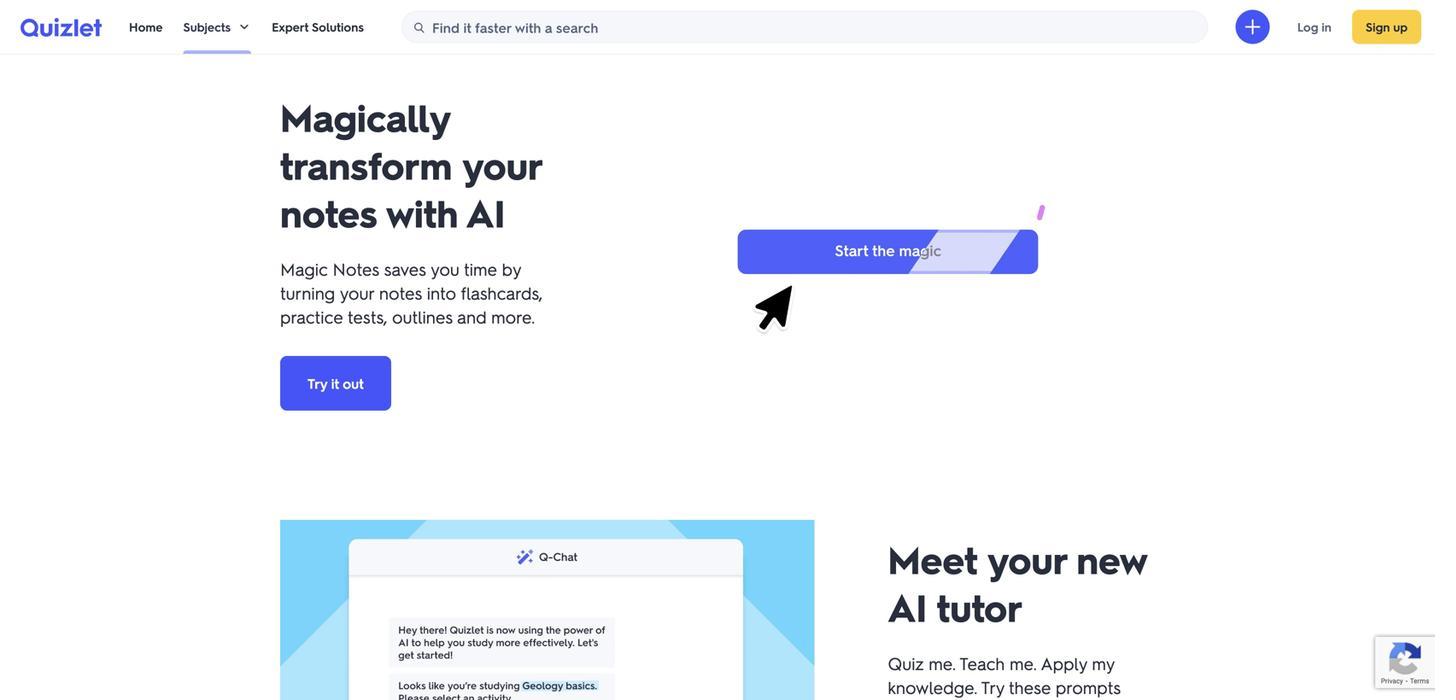 Task type: describe. For each thing, give the bounding box(es) containing it.
q-
[[924, 701, 946, 701]]

your inside the magically transform your notes with ai
[[462, 140, 541, 189]]

meet your new ai tutor
[[888, 535, 1147, 632]]

you
[[431, 258, 460, 280]]

magically
[[280, 92, 450, 141]]

tests,
[[348, 306, 388, 328]]

Search field
[[402, 11, 1208, 44]]

1 me. from the left
[[929, 653, 956, 675]]

sign up
[[1366, 19, 1408, 35]]

try it out
[[308, 375, 364, 393]]

subjects button
[[183, 0, 251, 54]]

log in
[[1298, 19, 1332, 35]]

in
[[1322, 19, 1332, 35]]

my
[[1092, 653, 1115, 675]]

2 me. from the left
[[1010, 653, 1037, 675]]

caret down image
[[238, 20, 251, 34]]

quiz
[[888, 653, 924, 675]]

prompts
[[1056, 677, 1121, 699]]

transform
[[280, 140, 452, 189]]

your inside magic notes saves you time by turning your notes into flashcards, practice tests, outlines and more.
[[340, 282, 374, 304]]

with inside quiz me. teach me. apply my knowledge. try these prompts with q-chat.
[[888, 701, 920, 701]]

and
[[457, 306, 487, 328]]

expert solutions link
[[272, 0, 364, 54]]

ai inside the magically transform your notes with ai
[[466, 188, 506, 237]]

saves
[[384, 258, 426, 280]]

these
[[1009, 677, 1051, 699]]

out
[[343, 375, 364, 393]]

expert
[[272, 19, 309, 35]]

1 quizlet image from the top
[[21, 17, 102, 37]]

sign
[[1366, 19, 1390, 35]]

log
[[1298, 19, 1319, 35]]

home
[[129, 19, 163, 35]]

magic
[[280, 258, 328, 280]]

tutor
[[937, 583, 1023, 632]]

search image
[[413, 21, 426, 35]]

log in button
[[1284, 10, 1346, 44]]

outlines
[[392, 306, 453, 328]]

into
[[427, 282, 456, 304]]

try inside quiz me. teach me. apply my knowledge. try these prompts with q-chat.
[[981, 677, 1005, 699]]

try inside button
[[308, 375, 327, 393]]

by
[[502, 258, 521, 280]]



Task type: vqa. For each thing, say whether or not it's contained in the screenshot.
the saves
yes



Task type: locate. For each thing, give the bounding box(es) containing it.
0 horizontal spatial ai
[[466, 188, 506, 237]]

time
[[464, 258, 497, 280]]

your inside the meet your new ai tutor
[[988, 535, 1067, 584]]

try down the teach
[[981, 677, 1005, 699]]

None search field
[[401, 11, 1209, 44]]

more.
[[491, 306, 535, 328]]

1 horizontal spatial me.
[[1010, 653, 1037, 675]]

1 horizontal spatial your
[[462, 140, 541, 189]]

notes
[[333, 258, 379, 280]]

notes
[[280, 188, 377, 237], [379, 282, 422, 304]]

subjects
[[183, 19, 231, 35]]

notes inside magic notes saves you time by turning your notes into flashcards, practice tests, outlines and more.
[[379, 282, 422, 304]]

0 horizontal spatial with
[[386, 188, 458, 237]]

1 vertical spatial ai
[[888, 583, 927, 632]]

0 horizontal spatial notes
[[280, 188, 377, 237]]

expert solutions
[[272, 19, 364, 35]]

with
[[386, 188, 458, 237], [888, 701, 920, 701]]

flashcards,
[[461, 282, 543, 304]]

0 vertical spatial your
[[462, 140, 541, 189]]

knowledge.
[[888, 677, 978, 699]]

1 horizontal spatial ai
[[888, 583, 927, 632]]

turning
[[280, 282, 335, 304]]

up
[[1394, 19, 1408, 35]]

teach
[[960, 653, 1005, 675]]

it
[[331, 375, 339, 393]]

new
[[1077, 535, 1147, 584]]

me. up these
[[1010, 653, 1037, 675]]

apply
[[1041, 653, 1087, 675]]

quiz me. teach me. apply my knowledge. try these prompts with q-chat.
[[888, 653, 1121, 701]]

try
[[308, 375, 327, 393], [981, 677, 1005, 699]]

0 vertical spatial try
[[308, 375, 327, 393]]

1 vertical spatial try
[[981, 677, 1005, 699]]

1 horizontal spatial try
[[981, 677, 1005, 699]]

0 vertical spatial notes
[[280, 188, 377, 237]]

meet
[[888, 535, 977, 584]]

ai inside the meet your new ai tutor
[[888, 583, 927, 632]]

0 vertical spatial ai
[[466, 188, 506, 237]]

try left it
[[308, 375, 327, 393]]

2 vertical spatial your
[[988, 535, 1067, 584]]

chat.
[[946, 701, 985, 701]]

0 horizontal spatial me.
[[929, 653, 956, 675]]

1 horizontal spatial with
[[888, 701, 920, 701]]

solutions
[[312, 19, 364, 35]]

notes down saves
[[379, 282, 422, 304]]

your
[[462, 140, 541, 189], [340, 282, 374, 304], [988, 535, 1067, 584]]

notes inside the magically transform your notes with ai
[[280, 188, 377, 237]]

with left q-
[[888, 701, 920, 701]]

with inside the magically transform your notes with ai
[[386, 188, 458, 237]]

1 vertical spatial notes
[[379, 282, 422, 304]]

magically transform your notes with ai
[[280, 92, 541, 237]]

0 vertical spatial with
[[386, 188, 458, 237]]

0 horizontal spatial your
[[340, 282, 374, 304]]

notes up the magic
[[280, 188, 377, 237]]

practice
[[280, 306, 343, 328]]

ai up time
[[466, 188, 506, 237]]

try it out button
[[280, 356, 391, 411]]

1 horizontal spatial notes
[[379, 282, 422, 304]]

magic notes saves you time by turning your notes into flashcards, practice tests, outlines and more.
[[280, 258, 543, 328]]

me.
[[929, 653, 956, 675], [1010, 653, 1037, 675]]

home link
[[129, 0, 163, 54]]

1 vertical spatial with
[[888, 701, 920, 701]]

0 horizontal spatial try
[[308, 375, 327, 393]]

create image
[[1243, 17, 1263, 37]]

Search text field
[[432, 11, 1204, 44]]

sign up button
[[1352, 10, 1422, 44]]

ai up 'quiz'
[[888, 583, 927, 632]]

quizlet image
[[21, 17, 102, 37], [21, 18, 102, 37]]

2 quizlet image from the top
[[21, 18, 102, 37]]

me. up knowledge.
[[929, 653, 956, 675]]

1 vertical spatial your
[[340, 282, 374, 304]]

2 horizontal spatial your
[[988, 535, 1067, 584]]

ai
[[466, 188, 506, 237], [888, 583, 927, 632]]

with up saves
[[386, 188, 458, 237]]



